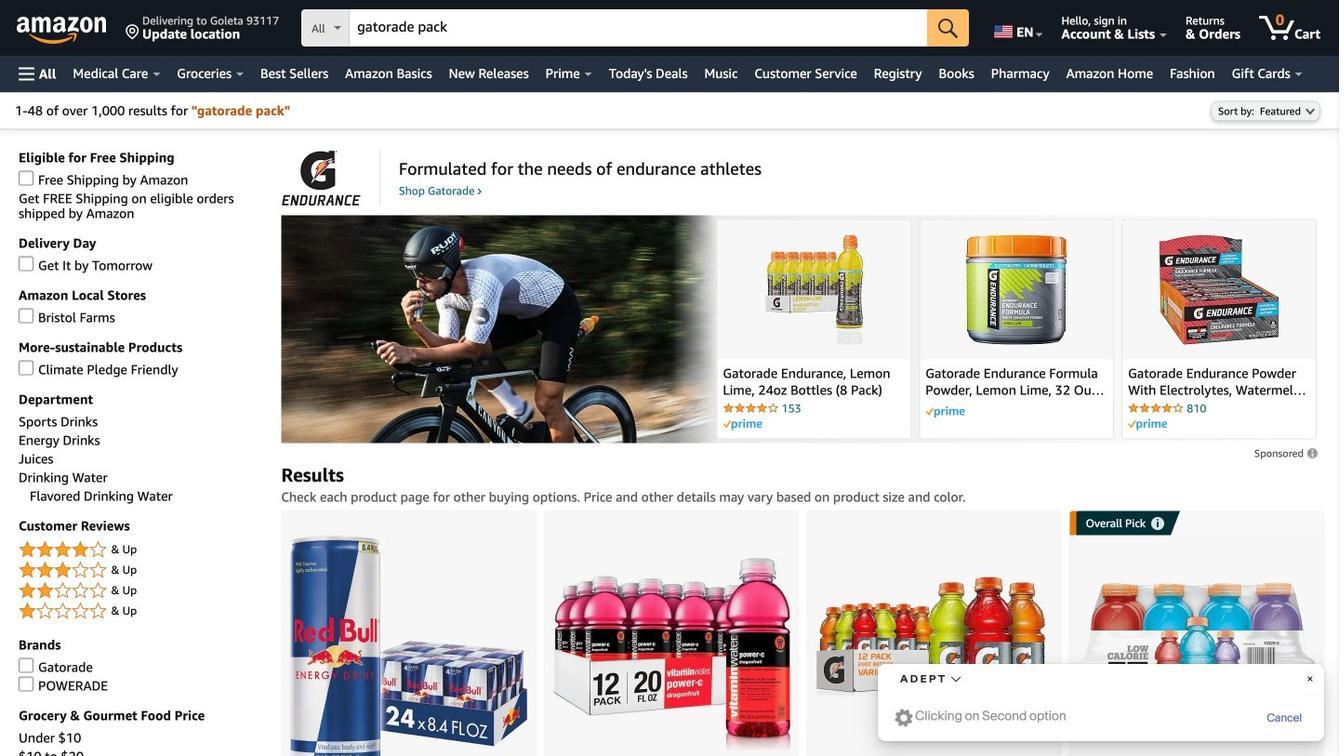 Task type: vqa. For each thing, say whether or not it's contained in the screenshot.
each to the middle
no



Task type: describe. For each thing, give the bounding box(es) containing it.
gatorade g2 thirst quencher sports drink, variety pack, 20oz bottles, 12 pack, electrolytes for rehydration image
[[1078, 582, 1316, 727]]

1 checkbox image from the top
[[19, 171, 33, 186]]

2 checkbox image from the top
[[19, 256, 33, 271]]

3 stars & up element
[[19, 559, 263, 582]]

sponsored ad - red bull energy drink, 8.4 fl oz, 24 cans, 4 count (pack of 6) image
[[290, 536, 528, 756]]

gatorade thirst quencher sports drink, variety pack, 20oz bottles, 12 pack, electrolytes for rehydration image
[[815, 577, 1054, 732]]

navigation navigation
[[0, 0, 1339, 92]]

1 horizontal spatial eligible for prime. image
[[926, 406, 965, 418]]



Task type: locate. For each thing, give the bounding box(es) containing it.
checkbox image
[[19, 171, 33, 186], [19, 256, 33, 271], [19, 308, 33, 323], [19, 360, 33, 375]]

1 star & up element
[[19, 600, 263, 623]]

1 vertical spatial checkbox image
[[19, 677, 33, 692]]

2 checkbox image from the top
[[19, 677, 33, 692]]

checkbox image
[[19, 658, 33, 673], [19, 677, 33, 692]]

2 stars & up element
[[19, 580, 263, 602]]

None submit
[[928, 9, 969, 47]]

none submit inside navigation navigation
[[928, 9, 969, 47]]

4 stars & up element
[[19, 539, 263, 561]]

none search field inside navigation navigation
[[301, 9, 969, 48]]

None search field
[[301, 9, 969, 48]]

sponsored ad - vitaminwater power-c electrolyte enhanced water w/ vitamins, dragonfruit drinks, 20 fl oz, 12 pack image
[[552, 558, 791, 751]]

4 checkbox image from the top
[[19, 360, 33, 375]]

0 vertical spatial checkbox image
[[19, 658, 33, 673]]

2 horizontal spatial eligible for prime. image
[[1128, 419, 1168, 430]]

1 checkbox image from the top
[[19, 658, 33, 673]]

amazon image
[[17, 17, 107, 45]]

Search Amazon text field
[[350, 10, 928, 46]]

0 horizontal spatial eligible for prime. image
[[723, 419, 762, 430]]

eligible for prime. image
[[926, 406, 965, 418], [723, 419, 762, 430], [1128, 419, 1168, 430]]

dropdown image
[[1306, 107, 1315, 115]]

3 checkbox image from the top
[[19, 308, 33, 323]]



